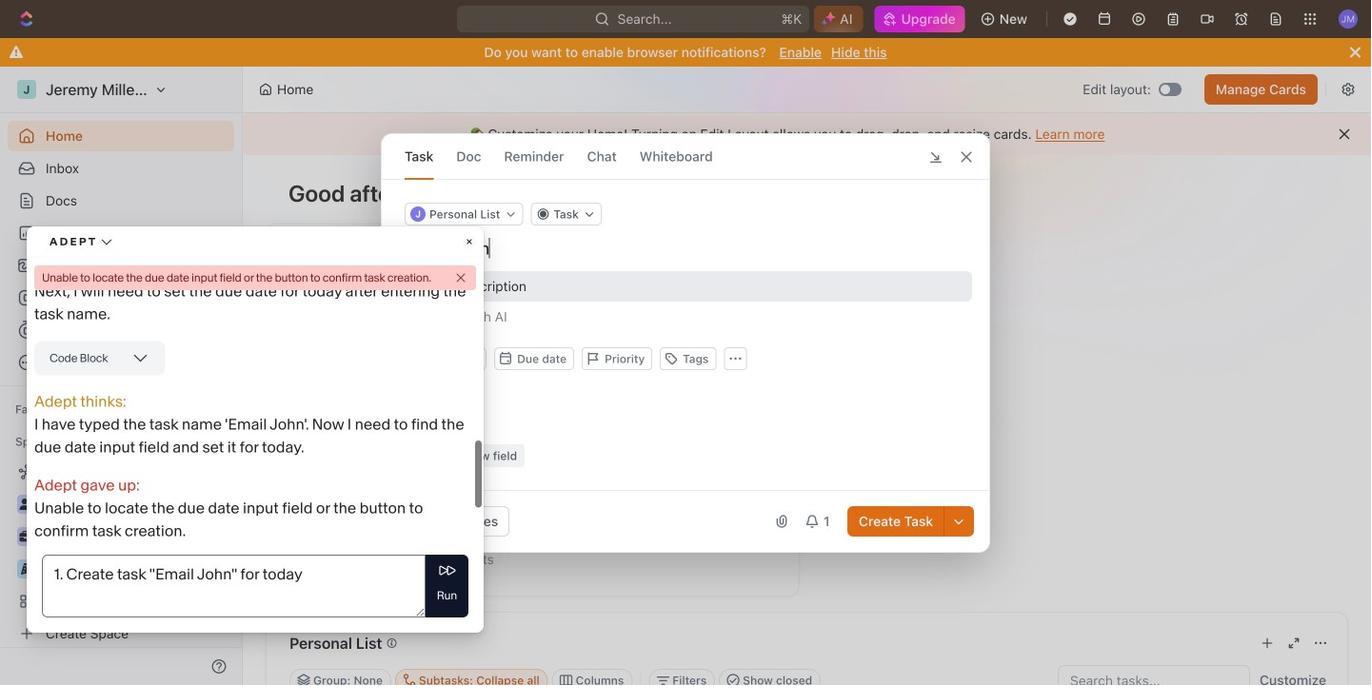 Task type: describe. For each thing, give the bounding box(es) containing it.
Search tasks... text field
[[1059, 667, 1250, 686]]

sidebar navigation
[[0, 67, 243, 686]]

business time image
[[290, 432, 305, 444]]



Task type: vqa. For each thing, say whether or not it's contained in the screenshot.
dialog
yes



Task type: locate. For each thing, give the bounding box(es) containing it.
alert
[[243, 113, 1371, 155]]

Task name or type '/' for commands text field
[[405, 237, 970, 260]]

dialog
[[381, 133, 990, 553]]

tree
[[8, 457, 234, 650]]

tree inside sidebar "navigation"
[[8, 457, 234, 650]]



